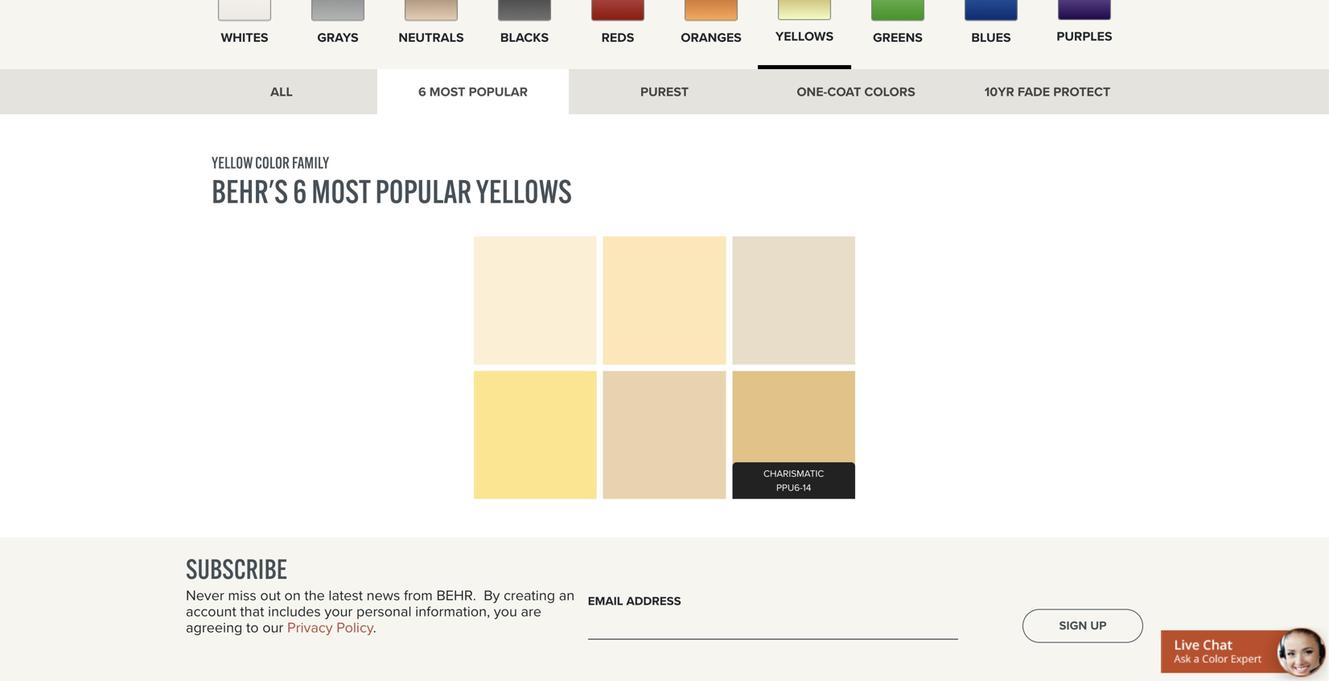 Task type: describe. For each thing, give the bounding box(es) containing it.
charismatic
[[764, 467, 824, 481]]

grays
[[317, 28, 359, 47]]

blues
[[972, 28, 1011, 47]]

purest
[[641, 82, 689, 102]]

privacy policy link
[[287, 617, 373, 639]]

policy
[[337, 617, 373, 639]]

our
[[263, 617, 284, 639]]

personal
[[357, 601, 412, 622]]

gray image
[[311, 0, 365, 21]]

yellow
[[212, 153, 253, 173]]

color
[[255, 153, 290, 173]]

greens
[[873, 28, 923, 47]]

latest
[[329, 585, 363, 606]]

from
[[404, 585, 433, 606]]

you
[[494, 601, 517, 622]]

subscribe
[[186, 552, 287, 586]]

ppu6-
[[777, 481, 803, 495]]

6 inside yellow color family behr's 6 most popular yellows
[[293, 172, 307, 212]]

yellows
[[776, 27, 834, 46]]

blue image
[[965, 0, 1018, 21]]

most
[[430, 82, 466, 102]]

charismatic ppu6-14
[[764, 467, 824, 495]]

out
[[260, 585, 281, 606]]

purples
[[1057, 27, 1113, 46]]

information,
[[415, 601, 490, 622]]

privacy
[[287, 617, 333, 639]]

oranges
[[681, 28, 742, 47]]

blacks
[[501, 28, 549, 47]]

neutrals
[[399, 28, 464, 47]]

news
[[367, 585, 400, 606]]

behr's
[[212, 172, 288, 212]]

one-coat colors
[[797, 82, 916, 102]]

Email Address email field
[[588, 616, 959, 640]]

neutral image
[[405, 0, 458, 21]]

colors
[[865, 82, 916, 102]]

whites
[[221, 28, 268, 47]]

yellow image
[[778, 0, 831, 20]]

privacy policy .
[[287, 617, 377, 639]]

creating
[[504, 585, 555, 606]]

never miss out on the latest news from behr.  by creating an account that includes your personal information, you are agreeing to our
[[186, 585, 575, 639]]

fade
[[1018, 82, 1050, 102]]

green image
[[872, 0, 925, 21]]

sign up button
[[1023, 610, 1144, 643]]

6 most popular
[[418, 82, 528, 102]]

yellows
[[476, 172, 572, 212]]



Task type: locate. For each thing, give the bounding box(es) containing it.
6
[[418, 82, 426, 102], [293, 172, 307, 212]]

orange image
[[685, 0, 738, 21]]

to
[[246, 617, 259, 639]]

1 vertical spatial 6
[[293, 172, 307, 212]]

address
[[627, 593, 681, 610]]

an
[[559, 585, 575, 606]]

red image
[[592, 0, 645, 21]]

includes
[[268, 601, 321, 622]]

.
[[373, 617, 377, 639]]

most
[[312, 172, 371, 212]]

family
[[292, 153, 329, 173]]

sign
[[1060, 617, 1088, 635]]

miss
[[228, 585, 257, 606]]

your
[[325, 601, 353, 622]]

purple image
[[1058, 0, 1111, 20]]

6 left "most"
[[418, 82, 426, 102]]

yellow color family behr's 6 most popular yellows
[[212, 153, 572, 212]]

live chat online image image
[[1161, 626, 1330, 682]]

account
[[186, 601, 236, 622]]

white image
[[218, 0, 271, 21]]

never
[[186, 585, 224, 606]]

on
[[285, 585, 301, 606]]

the
[[305, 585, 325, 606]]

coat
[[828, 82, 861, 102]]

0 vertical spatial 6
[[418, 82, 426, 102]]

1 horizontal spatial 6
[[418, 82, 426, 102]]

10yr fade protect
[[985, 82, 1111, 102]]

10yr
[[985, 82, 1015, 102]]

are
[[521, 601, 542, 622]]

reds
[[602, 28, 634, 47]]

black image
[[498, 0, 551, 21]]

email
[[588, 593, 623, 610]]

one-
[[797, 82, 828, 102]]

that
[[240, 601, 264, 622]]

14
[[803, 481, 812, 495]]

by
[[484, 585, 500, 606]]

agreeing
[[186, 617, 243, 639]]

sign up
[[1060, 617, 1107, 635]]

up
[[1091, 617, 1107, 635]]

popular
[[469, 82, 528, 102]]

all
[[271, 82, 293, 102]]

popular
[[375, 172, 472, 212]]

0 horizontal spatial 6
[[293, 172, 307, 212]]

6 right color
[[293, 172, 307, 212]]

protect
[[1054, 82, 1111, 102]]

email address
[[588, 593, 681, 610]]



Task type: vqa. For each thing, say whether or not it's contained in the screenshot.
Privacy Policy link
yes



